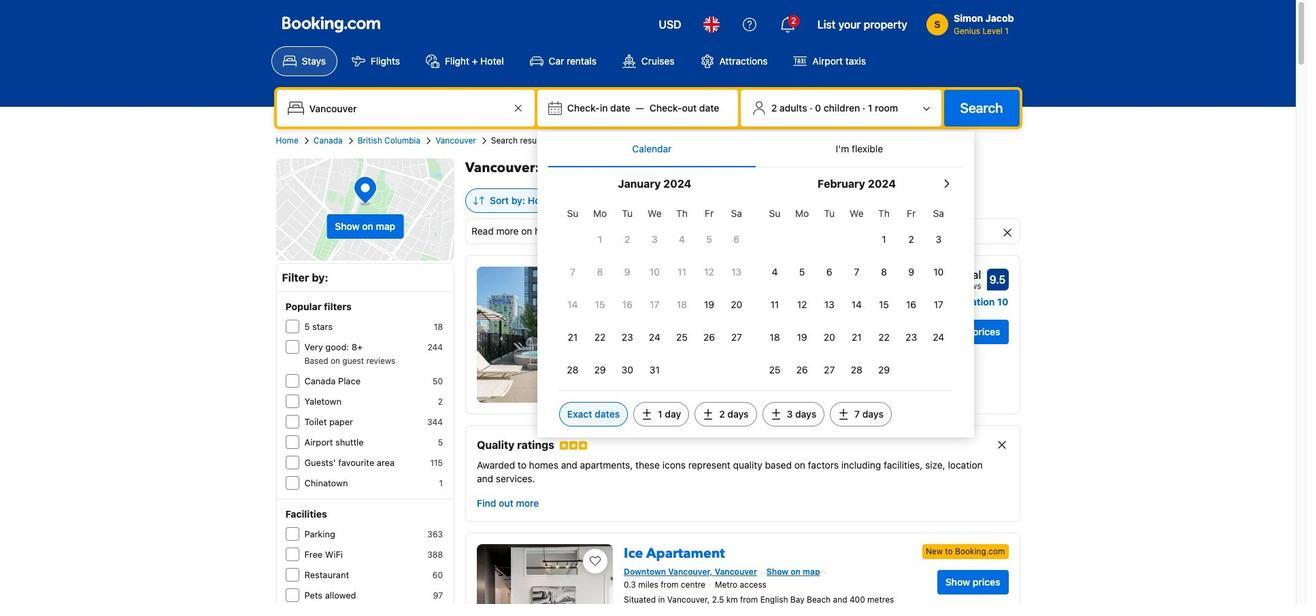 Task type: describe. For each thing, give the bounding box(es) containing it.
18 January 2024 checkbox
[[669, 290, 696, 320]]

26 January 2024 checkbox
[[696, 323, 723, 353]]

14 January 2024 checkbox
[[559, 290, 587, 320]]

scored 9.5 element
[[987, 269, 1009, 291]]

21 January 2024 checkbox
[[559, 323, 587, 353]]

exceptional element
[[923, 267, 982, 283]]

25 February 2024 checkbox
[[761, 355, 789, 385]]

17 January 2024 checkbox
[[641, 290, 669, 320]]

booking.com image
[[282, 16, 380, 33]]

12 February 2024 checkbox
[[789, 290, 816, 320]]

level vancouver yaletown seymour image
[[477, 267, 613, 403]]

9 February 2024 checkbox
[[898, 257, 925, 287]]

22 February 2024 checkbox
[[871, 323, 898, 353]]

15 February 2024 checkbox
[[871, 290, 898, 320]]

3 January 2024 checkbox
[[641, 225, 669, 255]]

1 grid from the left
[[559, 200, 751, 385]]

27 January 2024 checkbox
[[723, 323, 751, 353]]

1 January 2024 checkbox
[[587, 225, 614, 255]]

6 January 2024 checkbox
[[723, 225, 751, 255]]

7 January 2024 checkbox
[[559, 257, 587, 287]]

6 February 2024 checkbox
[[816, 257, 843, 287]]

29 February 2024 checkbox
[[871, 355, 898, 385]]

2 grid from the left
[[761, 200, 953, 385]]

5 January 2024 checkbox
[[696, 225, 723, 255]]

16 January 2024 checkbox
[[614, 290, 641, 320]]

22 January 2024 checkbox
[[587, 323, 614, 353]]

24 January 2024 checkbox
[[641, 323, 669, 353]]

19 February 2024 checkbox
[[789, 323, 816, 353]]

9 January 2024 checkbox
[[614, 257, 641, 287]]

5 February 2024 checkbox
[[789, 257, 816, 287]]

19 January 2024 checkbox
[[696, 290, 723, 320]]

20 February 2024 checkbox
[[816, 323, 843, 353]]

16 February 2024 checkbox
[[898, 290, 925, 320]]

20 January 2024 checkbox
[[723, 290, 751, 320]]

17 February 2024 checkbox
[[925, 290, 953, 320]]

13 February 2024 checkbox
[[816, 290, 843, 320]]

23 February 2024 checkbox
[[898, 323, 925, 353]]

10 February 2024 checkbox
[[925, 257, 953, 287]]

27 February 2024 checkbox
[[816, 355, 843, 385]]



Task type: locate. For each thing, give the bounding box(es) containing it.
13 January 2024 checkbox
[[723, 257, 751, 287]]

1 horizontal spatial grid
[[761, 200, 953, 385]]

15 January 2024 checkbox
[[587, 290, 614, 320]]

24 February 2024 checkbox
[[925, 323, 953, 353]]

26 February 2024 checkbox
[[789, 355, 816, 385]]

7 February 2024 checkbox
[[843, 257, 871, 287]]

grid
[[559, 200, 751, 385], [761, 200, 953, 385]]

search results updated. vancouver: 407 properties found. element
[[466, 159, 1020, 178]]

4 January 2024 checkbox
[[669, 225, 696, 255]]

23 January 2024 checkbox
[[614, 323, 641, 353]]

8 February 2024 checkbox
[[871, 257, 898, 287]]

your account menu simon jacob genius level 1 element
[[927, 6, 1020, 37]]

11 February 2024 checkbox
[[761, 290, 789, 320]]

0 horizontal spatial grid
[[559, 200, 751, 385]]

tab list
[[548, 131, 964, 168]]

29 January 2024 checkbox
[[587, 355, 614, 385]]

21 February 2024 checkbox
[[843, 323, 871, 353]]

1 February 2024 checkbox
[[871, 225, 898, 255]]

18 February 2024 checkbox
[[761, 323, 789, 353]]

31 January 2024 checkbox
[[641, 355, 669, 385]]

28 February 2024 checkbox
[[843, 355, 871, 385]]

14 February 2024 checkbox
[[843, 290, 871, 320]]

10 January 2024 checkbox
[[641, 257, 669, 287]]

11 January 2024 checkbox
[[669, 257, 696, 287]]

4 February 2024 checkbox
[[761, 257, 789, 287]]

3 February 2024 checkbox
[[925, 225, 953, 255]]

12 January 2024 checkbox
[[696, 257, 723, 287]]

Where are you going? field
[[304, 96, 510, 120]]

30 January 2024 checkbox
[[614, 355, 641, 385]]

28 January 2024 checkbox
[[559, 355, 587, 385]]

8 January 2024 checkbox
[[587, 257, 614, 287]]

2 February 2024 checkbox
[[898, 225, 925, 255]]

25 January 2024 checkbox
[[669, 323, 696, 353]]

2 January 2024 checkbox
[[614, 225, 641, 255]]



Task type: vqa. For each thing, say whether or not it's contained in the screenshot.
Raleigh Park
no



